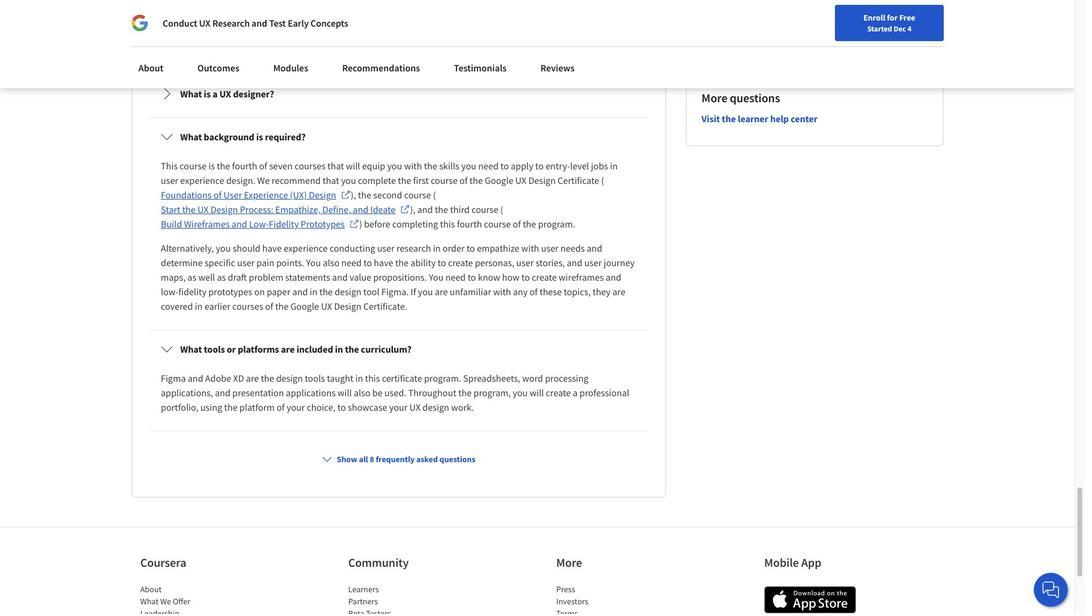 Task type: locate. For each thing, give the bounding box(es) containing it.
1 horizontal spatial list
[[349, 584, 451, 614]]

( inside this course is the fourth of seven courses that will equip you with the skills you need to apply to entry-level jobs in user experience design. we recommend that you complete the first course of the google ux design certificate (
[[602, 174, 605, 187]]

0 vertical spatial more
[[702, 90, 728, 105]]

entry-
[[546, 160, 571, 172]]

what for what tools or platforms are included in the curriculum?
[[180, 343, 202, 355]]

0 horizontal spatial this
[[365, 372, 380, 384]]

1 list from the left
[[140, 584, 243, 614]]

need left apply
[[479, 160, 499, 172]]

0 vertical spatial also
[[323, 257, 340, 269]]

1 vertical spatial program.
[[424, 372, 462, 384]]

design down value at top left
[[334, 300, 362, 312]]

2 vertical spatial design
[[423, 401, 450, 414]]

what down outcomes link
[[180, 88, 202, 100]]

ideate
[[371, 204, 396, 216]]

is down outcomes
[[204, 88, 211, 100]]

create for will
[[546, 387, 571, 399]]

what up 'figma'
[[180, 343, 202, 355]]

1 as from the left
[[188, 271, 197, 283]]

what inside dropdown button
[[180, 88, 202, 100]]

1 horizontal spatial google
[[485, 174, 514, 187]]

design down value at top left
[[335, 286, 362, 298]]

will left 'equip' on the top left of page
[[346, 160, 360, 172]]

early
[[288, 17, 309, 29]]

the inside dropdown button
[[345, 343, 359, 355]]

design down user in the left of the page
[[211, 204, 238, 216]]

what tools or platforms are included in the curriculum?
[[180, 343, 412, 355]]

these
[[540, 286, 562, 298]]

outcomes link
[[190, 54, 247, 81]]

need inside this course is the fourth of seven courses that will equip you with the skills you need to apply to entry-level jobs in user experience design. we recommend that you complete the first course of the google ux design certificate (
[[479, 160, 499, 172]]

2 list item from the left
[[349, 608, 451, 614]]

program.
[[538, 218, 576, 230], [424, 372, 462, 384]]

0 horizontal spatial your
[[287, 401, 305, 414]]

google inside alternatively, you should have experience conducting user research in order to empathize with user needs and determine specific user pain points. you also need to have the ability to create personas, user stories, and user journey maps, as well as draft problem statements and value propositions. you need to know how to create wireframes and low-fidelity prototypes on paper and in the design tool figma. if you are unfamiliar with any of these topics, they are covered in earlier courses of the google ux design certificate.
[[291, 300, 319, 312]]

center
[[791, 113, 818, 125]]

1 vertical spatial questions
[[730, 90, 781, 105]]

0 vertical spatial courses
[[295, 160, 326, 172]]

opens in a new tab image
[[341, 190, 351, 200], [401, 205, 410, 214]]

what left background
[[180, 131, 202, 143]]

user up 'wireframes'
[[585, 257, 602, 269]]

chat with us image
[[1042, 580, 1061, 600]]

1 horizontal spatial experience
[[284, 242, 328, 254]]

2 vertical spatial questions
[[440, 454, 476, 465]]

1 horizontal spatial your
[[390, 401, 408, 414]]

in inside this course is the fourth of seven courses that will equip you with the skills you need to apply to entry-level jobs in user experience design. we recommend that you complete the first course of the google ux design certificate (
[[611, 160, 618, 172]]

2 vertical spatial with
[[494, 286, 511, 298]]

experience inside this course is the fourth of seven courses that will equip you with the skills you need to apply to entry-level jobs in user experience design. we recommend that you complete the first course of the google ux design certificate (
[[180, 174, 224, 187]]

questions down work.
[[440, 454, 476, 465]]

1 vertical spatial a
[[573, 387, 578, 399]]

), up completing
[[410, 204, 416, 216]]

applications
[[286, 387, 336, 399]]

we inside this course is the fourth of seven courses that will equip you with the skills you need to apply to entry-level jobs in user experience design. we recommend that you complete the first course of the google ux design certificate (
[[258, 174, 270, 187]]

list item
[[140, 608, 243, 614], [349, 608, 451, 614], [557, 608, 660, 614]]

0 vertical spatial with
[[404, 160, 422, 172]]

0 vertical spatial fourth
[[232, 160, 257, 172]]

0 horizontal spatial courses
[[233, 300, 263, 312]]

your
[[287, 401, 305, 414], [390, 401, 408, 414]]

frequently
[[376, 454, 415, 465]]

program. inside 'figma and adobe xd are the design tools taught in this certificate program. spreadsheets, word processing applications, and presentation applications will also be used. throughout the program, you will create a professional portfolio, using the platform of your choice, to showcase your ux design work.'
[[424, 372, 462, 384]]

1 horizontal spatial design
[[335, 286, 362, 298]]

apply
[[511, 160, 534, 172]]

more for more questions
[[702, 90, 728, 105]]

this inside 'figma and adobe xd are the design tools taught in this certificate program. spreadsheets, word processing applications, and presentation applications will also be used. throughout the program, you will create a professional portfolio, using the platform of your choice, to showcase your ux design work.'
[[365, 372, 380, 384]]

a down processing
[[573, 387, 578, 399]]

0 horizontal spatial design
[[276, 372, 303, 384]]

0 horizontal spatial program.
[[424, 372, 462, 384]]

0 horizontal spatial fourth
[[232, 160, 257, 172]]

ux right conduct
[[199, 17, 211, 29]]

list containing about
[[140, 584, 243, 614]]

1 horizontal spatial with
[[494, 286, 511, 298]]

8
[[370, 454, 374, 465]]

fourth inside this course is the fourth of seven courses that will equip you with the skills you need to apply to entry-level jobs in user experience design. we recommend that you complete the first course of the google ux design certificate (
[[232, 160, 257, 172]]

asked left test
[[213, 16, 256, 38]]

reviews link
[[534, 54, 582, 81]]

1 horizontal spatial program.
[[538, 218, 576, 230]]

0 vertical spatial we
[[258, 174, 270, 187]]

1 vertical spatial (
[[433, 189, 436, 201]]

1 vertical spatial also
[[354, 387, 371, 399]]

0 horizontal spatial list item
[[140, 608, 243, 614]]

1 list item from the left
[[140, 608, 243, 614]]

1 vertical spatial you
[[429, 271, 444, 283]]

0 vertical spatial create
[[448, 257, 473, 269]]

program. up the throughout
[[424, 372, 462, 384]]

1 vertical spatial we
[[160, 596, 171, 607]]

1 vertical spatial about
[[140, 584, 162, 595]]

we
[[258, 174, 270, 187], [160, 596, 171, 607]]

you down word
[[513, 387, 528, 399]]

1 horizontal spatial fourth
[[457, 218, 482, 230]]

1 vertical spatial design
[[276, 372, 303, 384]]

user inside this course is the fourth of seven courses that will equip you with the skills you need to apply to entry-level jobs in user experience design. we recommend that you complete the first course of the google ux design certificate (
[[161, 174, 178, 187]]

also down conducting
[[323, 257, 340, 269]]

we inside about what we offer
[[160, 596, 171, 607]]

( up ), and the third course (
[[433, 189, 436, 201]]

2 horizontal spatial need
[[479, 160, 499, 172]]

level
[[571, 160, 590, 172]]

1 horizontal spatial a
[[573, 387, 578, 399]]

3 list from the left
[[557, 584, 660, 614]]

about link for community
[[140, 584, 162, 595]]

enroll for free started dec 4
[[864, 12, 916, 33]]

about down the frequently
[[139, 62, 164, 74]]

you right skills
[[462, 160, 477, 172]]

we left offer
[[160, 596, 171, 607]]

1 horizontal spatial have
[[374, 257, 394, 269]]

), up the define,
[[351, 189, 356, 201]]

need down conducting
[[342, 257, 362, 269]]

opens in a new tab image for start the ux design process: empathize, define, and ideate
[[401, 205, 410, 214]]

design down the throughout
[[423, 401, 450, 414]]

ux down outcomes
[[220, 88, 231, 100]]

1 vertical spatial ),
[[410, 204, 416, 216]]

this
[[440, 218, 455, 230], [365, 372, 380, 384]]

0 horizontal spatial we
[[160, 596, 171, 607]]

0 vertical spatial design
[[335, 286, 362, 298]]

2 horizontal spatial with
[[522, 242, 540, 254]]

empathize
[[477, 242, 520, 254]]

show all 8 frequently asked questions button
[[318, 449, 481, 470]]

the down the paper
[[275, 300, 289, 312]]

0 horizontal spatial with
[[404, 160, 422, 172]]

your down applications
[[287, 401, 305, 414]]

low-
[[249, 218, 269, 230]]

build
[[161, 218, 182, 230]]

of up "third"
[[460, 174, 468, 187]]

you left complete at top
[[341, 174, 356, 187]]

0 vertical spatial have
[[263, 242, 282, 254]]

certificate.
[[364, 300, 408, 312]]

1 horizontal spatial tools
[[305, 372, 325, 384]]

the up "taught"
[[345, 343, 359, 355]]

what
[[180, 88, 202, 100], [180, 131, 202, 143], [180, 343, 202, 355], [140, 596, 159, 607]]

the up stories,
[[523, 218, 537, 230]]

ux inside alternatively, you should have experience conducting user research in order to empathize with user needs and determine specific user pain points. you also need to have the ability to create personas, user stories, and user journey maps, as well as draft problem statements and value propositions. you need to know how to create wireframes and low-fidelity prototypes on paper and in the design tool figma. if you are unfamiliar with any of these topics, they are covered in earlier courses of the google ux design certificate.
[[321, 300, 332, 312]]

points.
[[277, 257, 304, 269]]

0 vertical spatial is
[[204, 88, 211, 100]]

to right choice,
[[338, 401, 346, 414]]

2 horizontal spatial list item
[[557, 608, 660, 614]]

list
[[140, 584, 243, 614], [349, 584, 451, 614], [557, 584, 660, 614]]

with for stories,
[[522, 242, 540, 254]]

0 horizontal spatial a
[[213, 88, 218, 100]]

order
[[443, 242, 465, 254]]

user down should
[[237, 257, 255, 269]]

list item down investors 'link'
[[557, 608, 660, 614]]

are right xd
[[246, 372, 259, 384]]

the up work.
[[459, 387, 472, 399]]

build wireframes and low-fidelity prototypes link
[[161, 217, 360, 231]]

1 vertical spatial more
[[557, 555, 583, 570]]

1 horizontal spatial this
[[440, 218, 455, 230]]

to inside 'figma and adobe xd are the design tools taught in this certificate program. spreadsheets, word processing applications, and presentation applications will also be used. throughout the program, you will create a professional portfolio, using the platform of your choice, to showcase your ux design work.'
[[338, 401, 346, 414]]

2 as from the left
[[217, 271, 226, 283]]

as down specific at top left
[[217, 271, 226, 283]]

this down ), and the third course (
[[440, 218, 455, 230]]

opens in a new tab image inside start the ux design process: empathize, define, and ideate link
[[401, 205, 410, 214]]

1 horizontal spatial we
[[258, 174, 270, 187]]

english
[[844, 14, 873, 26]]

1 horizontal spatial as
[[217, 271, 226, 283]]

asked right "frequently"
[[417, 454, 438, 465]]

list containing learners
[[349, 584, 451, 614]]

tools inside 'figma and adobe xd are the design tools taught in this certificate program. spreadsheets, word processing applications, and presentation applications will also be used. throughout the program, you will create a professional portfolio, using the platform of your choice, to showcase your ux design work.'
[[305, 372, 325, 384]]

is for background
[[256, 131, 263, 143]]

unfamiliar
[[450, 286, 492, 298]]

program,
[[474, 387, 511, 399]]

concepts
[[311, 17, 349, 29]]

have up pain
[[263, 242, 282, 254]]

0 horizontal spatial also
[[323, 257, 340, 269]]

how
[[503, 271, 520, 283]]

experience up foundations
[[180, 174, 224, 187]]

1 vertical spatial experience
[[284, 242, 328, 254]]

with inside this course is the fourth of seven courses that will equip you with the skills you need to apply to entry-level jobs in user experience design. we recommend that you complete the first course of the google ux design certificate (
[[404, 160, 422, 172]]

2 horizontal spatial (
[[602, 174, 605, 187]]

reviews
[[541, 62, 575, 74]]

design
[[335, 286, 362, 298], [276, 372, 303, 384], [423, 401, 450, 414]]

0 horizontal spatial experience
[[180, 174, 224, 187]]

1 vertical spatial with
[[522, 242, 540, 254]]

mobile app
[[765, 555, 822, 570]]

of left user in the left of the page
[[214, 189, 222, 201]]

0 horizontal spatial google
[[291, 300, 319, 312]]

fourth down "third"
[[457, 218, 482, 230]]

what for what is a ux designer?
[[180, 88, 202, 100]]

), the second course (
[[351, 189, 436, 201]]

in right included
[[335, 343, 343, 355]]

in right "taught"
[[356, 372, 363, 384]]

0 vertical spatial a
[[213, 88, 218, 100]]

fourth
[[232, 160, 257, 172], [457, 218, 482, 230]]

),
[[351, 189, 356, 201], [410, 204, 416, 216]]

course
[[180, 160, 207, 172], [431, 174, 458, 187], [404, 189, 431, 201], [472, 204, 499, 216], [484, 218, 511, 230]]

0 vertical spatial you
[[306, 257, 321, 269]]

need up unfamiliar
[[446, 271, 466, 283]]

also inside alternatively, you should have experience conducting user research in order to empathize with user needs and determine specific user pain points. you also need to have the ability to create personas, user stories, and user journey maps, as well as draft problem statements and value propositions. you need to know how to create wireframes and low-fidelity prototypes on paper and in the design tool figma. if you are unfamiliar with any of these topics, they are covered in earlier courses of the google ux design certificate.
[[323, 257, 340, 269]]

opens in a new tab image up the define,
[[341, 190, 351, 200]]

courses
[[295, 160, 326, 172], [233, 300, 263, 312]]

1 horizontal spatial ),
[[410, 204, 416, 216]]

1 vertical spatial asked
[[417, 454, 438, 465]]

0 vertical spatial tools
[[204, 343, 225, 355]]

start the ux design process: empathize, define, and ideate link
[[161, 202, 410, 217]]

list for coursera
[[140, 584, 243, 614]]

coursera
[[140, 555, 186, 570]]

show notifications image
[[913, 15, 927, 30]]

tools
[[204, 343, 225, 355], [305, 372, 325, 384]]

for
[[888, 12, 898, 23]]

None search field
[[172, 8, 463, 32]]

with for the
[[404, 160, 422, 172]]

0 horizontal spatial questions
[[259, 16, 330, 38]]

about up what we offer link
[[140, 584, 162, 595]]

fourth for course
[[457, 218, 482, 230]]

about for about what we offer
[[140, 584, 162, 595]]

0 vertical spatial program.
[[538, 218, 576, 230]]

design inside this course is the fourth of seven courses that will equip you with the skills you need to apply to entry-level jobs in user experience design. we recommend that you complete the first course of the google ux design certificate (
[[529, 174, 556, 187]]

testimonials
[[454, 62, 507, 74]]

also left 'be'
[[354, 387, 371, 399]]

0 horizontal spatial (
[[433, 189, 436, 201]]

have up the 'propositions.'
[[374, 257, 394, 269]]

google image
[[131, 15, 148, 31]]

frequently
[[131, 16, 210, 38]]

jobs
[[592, 160, 609, 172]]

3 list item from the left
[[557, 608, 660, 614]]

this up 'be'
[[365, 372, 380, 384]]

1 horizontal spatial opens in a new tab image
[[401, 205, 410, 214]]

what left offer
[[140, 596, 159, 607]]

the left first
[[398, 174, 412, 187]]

1 vertical spatial is
[[256, 131, 263, 143]]

2 horizontal spatial questions
[[730, 90, 781, 105]]

you down ability
[[429, 271, 444, 283]]

opens in a new tab image inside foundations of user experience (ux) design link
[[341, 190, 351, 200]]

0 vertical spatial google
[[485, 174, 514, 187]]

google down statements
[[291, 300, 319, 312]]

learners
[[349, 584, 379, 595]]

recommendations
[[342, 62, 420, 74]]

1 horizontal spatial list item
[[349, 608, 451, 614]]

0 horizontal spatial list
[[140, 584, 243, 614]]

1 horizontal spatial courses
[[295, 160, 326, 172]]

in inside 'figma and adobe xd are the design tools taught in this certificate program. spreadsheets, word processing applications, and presentation applications will also be used. throughout the program, you will create a professional portfolio, using the platform of your choice, to showcase your ux design work.'
[[356, 372, 363, 384]]

list for community
[[349, 584, 451, 614]]

design
[[529, 174, 556, 187], [309, 189, 336, 201], [211, 204, 238, 216], [334, 300, 362, 312]]

adobe
[[205, 372, 231, 384]]

0 horizontal spatial as
[[188, 271, 197, 283]]

0 horizontal spatial ),
[[351, 189, 356, 201]]

create inside 'figma and adobe xd are the design tools taught in this certificate program. spreadsheets, word processing applications, and presentation applications will also be used. throughout the program, you will create a professional portfolio, using the platform of your choice, to showcase your ux design work.'
[[546, 387, 571, 399]]

enroll
[[864, 12, 886, 23]]

opens in a new tab image up completing
[[401, 205, 410, 214]]

used.
[[385, 387, 407, 399]]

are right they
[[613, 286, 626, 298]]

1 vertical spatial that
[[323, 174, 339, 187]]

or
[[227, 343, 236, 355]]

about inside about what we offer
[[140, 584, 162, 595]]

the down statements
[[320, 286, 333, 298]]

design down entry-
[[529, 174, 556, 187]]

1 vertical spatial tools
[[305, 372, 325, 384]]

1 horizontal spatial also
[[354, 387, 371, 399]]

they
[[593, 286, 611, 298]]

0 vertical spatial about link
[[131, 54, 171, 81]]

1 horizontal spatial need
[[446, 271, 466, 283]]

list item down 'partners' link
[[349, 608, 451, 614]]

to
[[501, 160, 509, 172], [536, 160, 544, 172], [467, 242, 475, 254], [364, 257, 372, 269], [438, 257, 446, 269], [468, 271, 476, 283], [522, 271, 530, 283], [338, 401, 346, 414]]

with down how
[[494, 286, 511, 298]]

1 horizontal spatial more
[[702, 90, 728, 105]]

0 vertical spatial opens in a new tab image
[[341, 190, 351, 200]]

conducting
[[330, 242, 375, 254]]

as up fidelity
[[188, 271, 197, 283]]

are left included
[[281, 343, 295, 355]]

research
[[212, 17, 250, 29]]

2 vertical spatial create
[[546, 387, 571, 399]]

0 horizontal spatial opens in a new tab image
[[341, 190, 351, 200]]

showcase
[[348, 401, 388, 414]]

foundations of user experience (ux) design link
[[161, 188, 351, 202]]

0 vertical spatial asked
[[213, 16, 256, 38]]

in right jobs
[[611, 160, 618, 172]]

2 list from the left
[[349, 584, 451, 614]]

google down apply
[[485, 174, 514, 187]]

google
[[485, 174, 514, 187], [291, 300, 319, 312]]

fidelity
[[269, 218, 299, 230]]

the right using on the left
[[224, 401, 238, 414]]

experience up points.
[[284, 242, 328, 254]]

1 horizontal spatial questions
[[440, 454, 476, 465]]

required?
[[265, 131, 306, 143]]

wireframes
[[559, 271, 604, 283]]

2 horizontal spatial list
[[557, 584, 660, 614]]

also inside 'figma and adobe xd are the design tools taught in this certificate program. spreadsheets, word processing applications, and presentation applications will also be used. throughout the program, you will create a professional portfolio, using the platform of your choice, to showcase your ux design work.'
[[354, 387, 371, 399]]

0 vertical spatial (
[[602, 174, 605, 187]]

0 horizontal spatial more
[[557, 555, 583, 570]]

equip
[[362, 160, 386, 172]]

on
[[254, 286, 265, 298]]

1 vertical spatial create
[[532, 271, 557, 283]]

is left required?
[[256, 131, 263, 143]]

of
[[259, 160, 267, 172], [460, 174, 468, 187], [214, 189, 222, 201], [513, 218, 521, 230], [530, 286, 538, 298], [265, 300, 273, 312], [277, 401, 285, 414]]

that
[[328, 160, 344, 172], [323, 174, 339, 187]]

using
[[201, 401, 222, 414]]

1 horizontal spatial asked
[[417, 454, 438, 465]]

list for more
[[557, 584, 660, 614]]

0 horizontal spatial tools
[[204, 343, 225, 355]]

list item for more
[[557, 608, 660, 614]]

is inside dropdown button
[[256, 131, 263, 143]]

to right order at the left top of page
[[467, 242, 475, 254]]

0 vertical spatial about
[[139, 62, 164, 74]]

paper
[[267, 286, 291, 298]]

are inside dropdown button
[[281, 343, 295, 355]]

0 vertical spatial this
[[440, 218, 455, 230]]

), and the third course (
[[410, 204, 504, 216]]

questions up modules link
[[259, 16, 330, 38]]

any
[[513, 286, 528, 298]]

need
[[479, 160, 499, 172], [342, 257, 362, 269], [446, 271, 466, 283]]

courses down "on"
[[233, 300, 263, 312]]

applications,
[[161, 387, 213, 399]]

ux down the throughout
[[410, 401, 421, 414]]

create down order at the left top of page
[[448, 257, 473, 269]]

is inside this course is the fourth of seven courses that will equip you with the skills you need to apply to entry-level jobs in user experience design. we recommend that you complete the first course of the google ux design certificate (
[[209, 160, 215, 172]]

1 horizontal spatial (
[[501, 204, 504, 216]]

foundations of user experience (ux) design
[[161, 189, 336, 201]]

list containing press
[[557, 584, 660, 614]]



Task type: vqa. For each thing, say whether or not it's contained in the screenshot.


Task type: describe. For each thing, give the bounding box(es) containing it.
work.
[[452, 401, 474, 414]]

modules link
[[266, 54, 316, 81]]

course up the empathize
[[484, 218, 511, 230]]

list item for coursera
[[140, 608, 243, 614]]

visit the learner help center link
[[702, 113, 818, 125]]

empathize,
[[276, 204, 321, 216]]

user down before
[[377, 242, 395, 254]]

design inside alternatively, you should have experience conducting user research in order to empathize with user needs and determine specific user pain points. you also need to have the ability to create personas, user stories, and user journey maps, as well as draft problem statements and value propositions. you need to know how to create wireframes and low-fidelity prototypes on paper and in the design tool figma. if you are unfamiliar with any of these topics, they are covered in earlier courses of the google ux design certificate.
[[335, 286, 362, 298]]

and down adobe
[[215, 387, 231, 399]]

start
[[161, 204, 180, 216]]

visit
[[702, 113, 721, 125]]

topics,
[[564, 286, 591, 298]]

the up design.
[[217, 160, 230, 172]]

the up the 'propositions.'
[[396, 257, 409, 269]]

1 horizontal spatial you
[[429, 271, 444, 283]]

courses inside this course is the fourth of seven courses that will equip you with the skills you need to apply to entry-level jobs in user experience design. we recommend that you complete the first course of the google ux design certificate (
[[295, 160, 326, 172]]

and down needs
[[567, 257, 583, 269]]

ux inside 'figma and adobe xd are the design tools taught in this certificate program. spreadsheets, word processing applications, and presentation applications will also be used. throughout the program, you will create a professional portfolio, using the platform of your choice, to showcase your ux design work.'
[[410, 401, 421, 414]]

the down complete at top
[[358, 189, 372, 201]]

about for about
[[139, 62, 164, 74]]

about link for frequently asked questions
[[131, 54, 171, 81]]

second
[[374, 189, 403, 201]]

frequently asked questions
[[131, 16, 330, 38]]

you right 'equip' on the top left of page
[[388, 160, 403, 172]]

earlier
[[205, 300, 231, 312]]

to left apply
[[501, 160, 509, 172]]

course down first
[[404, 189, 431, 201]]

presentation
[[233, 387, 284, 399]]

user
[[224, 189, 242, 201]]

test
[[269, 17, 286, 29]]

asked inside dropdown button
[[417, 454, 438, 465]]

are right the 'if'
[[435, 286, 448, 298]]

testimonials link
[[447, 54, 514, 81]]

and left value at top left
[[332, 271, 348, 283]]

wireframes
[[184, 218, 230, 230]]

partners link
[[349, 596, 378, 607]]

completing
[[393, 218, 438, 230]]

skills
[[440, 160, 460, 172]]

)
[[360, 218, 363, 230]]

seven
[[269, 160, 293, 172]]

figma
[[161, 372, 186, 384]]

opens in a new tab image for foundations of user experience (ux) design
[[341, 190, 351, 200]]

and down journey
[[606, 271, 622, 283]]

the up the "presentation"
[[261, 372, 274, 384]]

list item for community
[[349, 608, 451, 614]]

throughout
[[409, 387, 457, 399]]

platforms
[[238, 343, 279, 355]]

fidelity
[[179, 286, 207, 298]]

ability
[[411, 257, 436, 269]]

courses inside alternatively, you should have experience conducting user research in order to empathize with user needs and determine specific user pain points. you also need to have the ability to create personas, user stories, and user journey maps, as well as draft problem statements and value propositions. you need to know how to create wireframes and low-fidelity prototypes on paper and in the design tool figma. if you are unfamiliar with any of these topics, they are covered in earlier courses of the google ux design certificate.
[[233, 300, 263, 312]]

help
[[771, 113, 789, 125]]

in left order at the left top of page
[[433, 242, 441, 254]]

what is a ux designer?
[[180, 88, 274, 100]]

to up unfamiliar
[[468, 271, 476, 283]]

in down fidelity
[[195, 300, 203, 312]]

word
[[523, 372, 544, 384]]

and up )
[[353, 204, 369, 216]]

ux up wireframes at the top
[[198, 204, 209, 216]]

the left "third"
[[435, 204, 449, 216]]

of right any
[[530, 286, 538, 298]]

google inside this course is the fourth of seven courses that will equip you with the skills you need to apply to entry-level jobs in user experience design. we recommend that you complete the first course of the google ux design certificate (
[[485, 174, 514, 187]]

platform
[[240, 401, 275, 414]]

be
[[373, 387, 383, 399]]

draft
[[228, 271, 247, 283]]

and down statements
[[293, 286, 308, 298]]

figma and adobe xd are the design tools taught in this certificate program. spreadsheets, word processing applications, and presentation applications will also be used. throughout the program, you will create a professional portfolio, using the platform of your choice, to showcase your ux design work.
[[161, 372, 632, 414]]

), for ), the second course (
[[351, 189, 356, 201]]

third
[[450, 204, 470, 216]]

the up first
[[424, 160, 438, 172]]

the up "third"
[[470, 174, 483, 187]]

download on the app store image
[[765, 587, 857, 614]]

0 vertical spatial that
[[328, 160, 344, 172]]

0 vertical spatial questions
[[259, 16, 330, 38]]

specific
[[205, 257, 235, 269]]

what inside about what we offer
[[140, 596, 159, 607]]

app
[[802, 555, 822, 570]]

design.
[[226, 174, 256, 187]]

and up applications,
[[188, 372, 203, 384]]

design inside alternatively, you should have experience conducting user research in order to empathize with user needs and determine specific user pain points. you also need to have the ability to create personas, user stories, and user journey maps, as well as draft problem statements and value propositions. you need to know how to create wireframes and low-fidelity prototypes on paper and in the design tool figma. if you are unfamiliar with any of these topics, they are covered in earlier courses of the google ux design certificate.
[[334, 300, 362, 312]]

user up stories,
[[542, 242, 559, 254]]

you right the 'if'
[[418, 286, 433, 298]]

of inside 'figma and adobe xd are the design tools taught in this certificate program. spreadsheets, word processing applications, and presentation applications will also be used. throughout the program, you will create a professional portfolio, using the platform of your choice, to showcase your ux design work.'
[[277, 401, 285, 414]]

a inside 'figma and adobe xd are the design tools taught in this certificate program. spreadsheets, word processing applications, and presentation applications will also be used. throughout the program, you will create a professional portfolio, using the platform of your choice, to showcase your ux design work.'
[[573, 387, 578, 399]]

the right visit
[[722, 113, 736, 125]]

(ux)
[[290, 189, 307, 201]]

and right needs
[[587, 242, 603, 254]]

and left low-
[[232, 218, 247, 230]]

a inside the what is a ux designer? dropdown button
[[213, 88, 218, 100]]

will down "taught"
[[338, 387, 352, 399]]

press
[[557, 584, 576, 595]]

portfolio,
[[161, 401, 199, 414]]

personas,
[[475, 257, 515, 269]]

all
[[359, 454, 368, 465]]

conduct ux research and test early concepts
[[163, 17, 349, 29]]

english button
[[822, 0, 895, 39]]

certificate
[[558, 174, 600, 187]]

learners link
[[349, 584, 379, 595]]

1 vertical spatial have
[[374, 257, 394, 269]]

this
[[161, 160, 178, 172]]

course right this
[[180, 160, 207, 172]]

alternatively, you should have experience conducting user research in order to empathize with user needs and determine specific user pain points. you also need to have the ability to create personas, user stories, and user journey maps, as well as draft problem statements and value propositions. you need to know how to create wireframes and low-fidelity prototypes on paper and in the design tool figma. if you are unfamiliar with any of these topics, they are covered in earlier courses of the google ux design certificate.
[[161, 242, 637, 312]]

2 vertical spatial need
[[446, 271, 466, 283]]

to right apply
[[536, 160, 544, 172]]

about what we offer
[[140, 584, 190, 607]]

1 your from the left
[[287, 401, 305, 414]]

offer
[[173, 596, 190, 607]]

0 horizontal spatial asked
[[213, 16, 256, 38]]

of up the empathize
[[513, 218, 521, 230]]

figma.
[[382, 286, 409, 298]]

outcomes
[[198, 62, 240, 74]]

0 horizontal spatial you
[[306, 257, 321, 269]]

course up ) before completing this fourth course of the program.
[[472, 204, 499, 216]]

2 vertical spatial (
[[501, 204, 504, 216]]

opens in a new tab image
[[350, 219, 360, 229]]

collapsed list
[[147, 73, 651, 614]]

course down skills
[[431, 174, 458, 187]]

create for to
[[448, 257, 473, 269]]

to down order at the left top of page
[[438, 257, 446, 269]]

of down the paper
[[265, 300, 273, 312]]

in down statements
[[310, 286, 318, 298]]

is for course
[[209, 160, 215, 172]]

questions inside show all 8 frequently asked questions dropdown button
[[440, 454, 476, 465]]

started
[[868, 24, 893, 33]]

will inside this course is the fourth of seven courses that will equip you with the skills you need to apply to entry-level jobs in user experience design. we recommend that you complete the first course of the google ux design certificate (
[[346, 160, 360, 172]]

and up completing
[[418, 204, 433, 216]]

mobile
[[765, 555, 800, 570]]

will down word
[[530, 387, 544, 399]]

you up specific at top left
[[216, 242, 231, 254]]

problem
[[249, 271, 284, 283]]

learner
[[738, 113, 769, 125]]

to right how
[[522, 271, 530, 283]]

covered
[[161, 300, 193, 312]]

is inside dropdown button
[[204, 88, 211, 100]]

and left test
[[252, 17, 267, 29]]

stories,
[[536, 257, 565, 269]]

research
[[397, 242, 431, 254]]

you inside 'figma and adobe xd are the design tools taught in this certificate program. spreadsheets, word processing applications, and presentation applications will also be used. throughout the program, you will create a professional portfolio, using the platform of your choice, to showcase your ux design work.'
[[513, 387, 528, 399]]

investors link
[[557, 596, 589, 607]]

2 your from the left
[[390, 401, 408, 414]]

foundations
[[161, 189, 212, 201]]

taught
[[327, 372, 354, 384]]

background
[[204, 131, 255, 143]]

to up value at top left
[[364, 257, 372, 269]]

prototypes
[[209, 286, 253, 298]]

what for what background is required?
[[180, 131, 202, 143]]

of left the seven
[[259, 160, 267, 172]]

user up how
[[517, 257, 534, 269]]

value
[[350, 271, 372, 283]]

xd
[[233, 372, 244, 384]]

fourth for of
[[232, 160, 257, 172]]

design up the define,
[[309, 189, 336, 201]]

4
[[908, 24, 912, 33]]

0 horizontal spatial have
[[263, 242, 282, 254]]

this course is the fourth of seven courses that will equip you with the skills you need to apply to entry-level jobs in user experience design. we recommend that you complete the first course of the google ux design certificate (
[[161, 160, 620, 187]]

1 vertical spatial need
[[342, 257, 362, 269]]

define,
[[323, 204, 351, 216]]

more for more
[[557, 555, 583, 570]]

in inside dropdown button
[[335, 343, 343, 355]]

if
[[411, 286, 416, 298]]

complete
[[358, 174, 396, 187]]

are inside 'figma and adobe xd are the design tools taught in this certificate program. spreadsheets, word processing applications, and presentation applications will also be used. throughout the program, you will create a professional portfolio, using the platform of your choice, to showcase your ux design work.'
[[246, 372, 259, 384]]

investors
[[557, 596, 589, 607]]

dec
[[894, 24, 907, 33]]

), for ), and the third course (
[[410, 204, 416, 216]]

experience inside alternatively, you should have experience conducting user research in order to empathize with user needs and determine specific user pain points. you also need to have the ability to create personas, user stories, and user journey maps, as well as draft problem statements and value propositions. you need to know how to create wireframes and low-fidelity prototypes on paper and in the design tool figma. if you are unfamiliar with any of these topics, they are covered in earlier courses of the google ux design certificate.
[[284, 242, 328, 254]]

statements
[[286, 271, 330, 283]]

ux inside this course is the fourth of seven courses that will equip you with the skills you need to apply to entry-level jobs in user experience design. we recommend that you complete the first course of the google ux design certificate (
[[516, 174, 527, 187]]

low-
[[161, 286, 179, 298]]

ux inside dropdown button
[[220, 88, 231, 100]]

) before completing this fourth course of the program.
[[360, 218, 576, 230]]

alternatively,
[[161, 242, 214, 254]]

tools inside dropdown button
[[204, 343, 225, 355]]

curriculum?
[[361, 343, 412, 355]]

what tools or platforms are included in the curriculum? button
[[151, 332, 647, 366]]

the down foundations
[[182, 204, 196, 216]]



